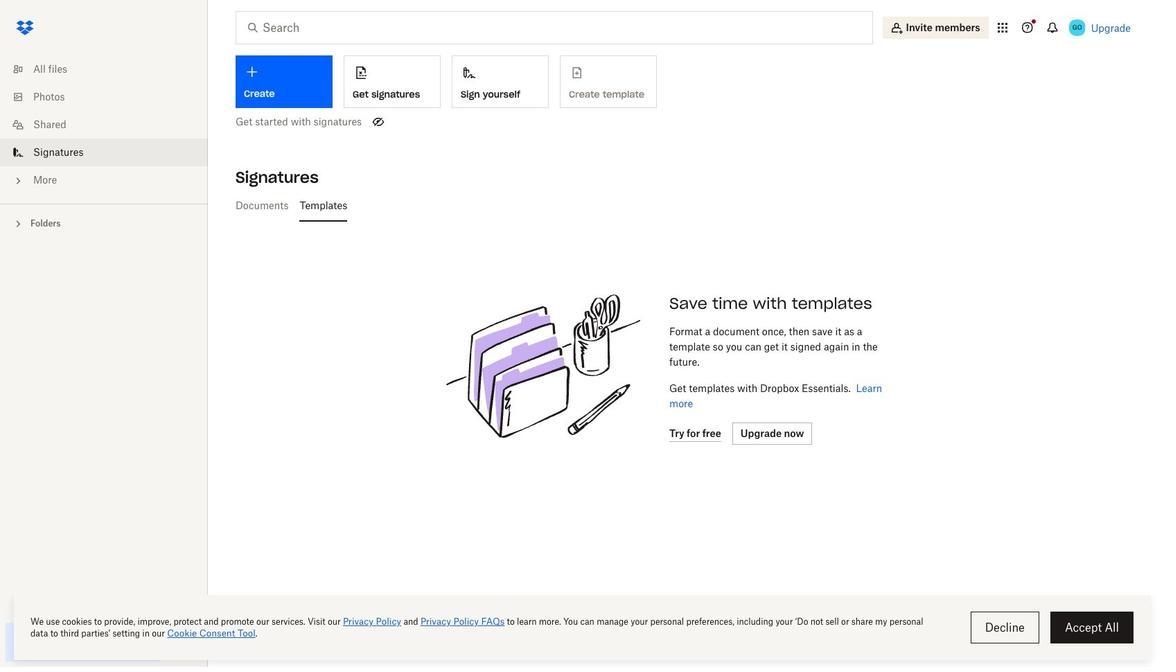 Task type: vqa. For each thing, say whether or not it's contained in the screenshot.
the topmost Created
no



Task type: locate. For each thing, give the bounding box(es) containing it.
more image
[[11, 174, 25, 188]]

dropbox image
[[11, 14, 39, 42]]

list
[[0, 47, 208, 204]]

tab list
[[230, 189, 1137, 222]]

list item
[[0, 139, 208, 166]]

Search text field
[[263, 19, 844, 36]]



